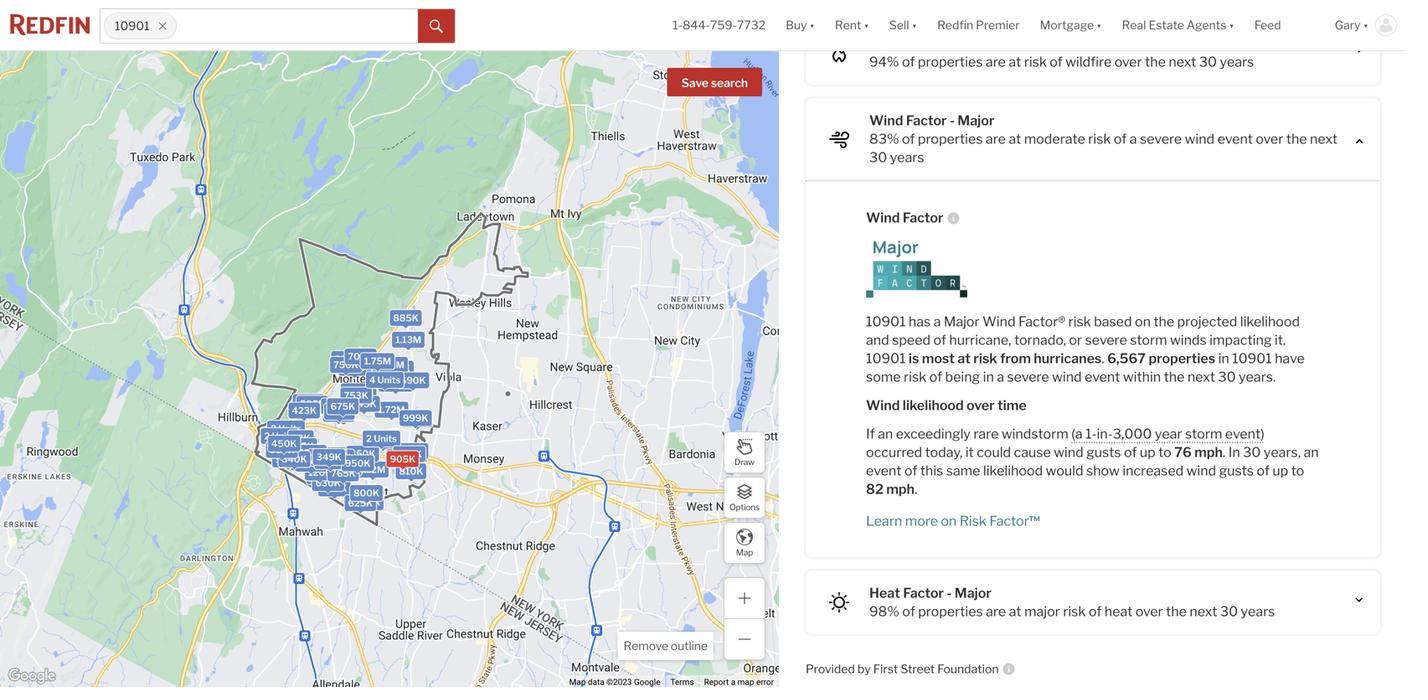 Task type: describe. For each thing, give the bounding box(es) containing it.
increased
[[1123, 462, 1184, 479]]

gary ▾
[[1335, 18, 1369, 32]]

800k
[[354, 488, 380, 499]]

gusts inside if an exceedingly rare windstorm (a 1-in-3,000 year storm event) occurred today, it could cause wind gusts of up to 76 mph
[[1087, 444, 1122, 460]]

it.
[[1275, 332, 1286, 348]]

an inside the ". in 30 years, an event of this same likelihood would show increased wind gusts of up to 82 mph ."
[[1304, 444, 1319, 460]]

630k
[[315, 478, 341, 489]]

real estate agents ▾
[[1122, 18, 1235, 32]]

98%
[[870, 603, 900, 619]]

sell ▾
[[890, 18, 917, 32]]

storm inside wind factor® risk based on the projected likelihood and speed of hurricane, tornado, or severe storm winds impacting it. 10901 is most at risk from hurricanes . 6,567 properties in 10901
[[1130, 332, 1168, 348]]

. inside wind factor® risk based on the projected likelihood and speed of hurricane, tornado, or severe storm winds impacting it. 10901 is most at risk from hurricanes . 6,567 properties in 10901
[[1102, 350, 1105, 366]]

factor for fire factor - moderate 94% of properties are at risk of wildfire over the next 30 years
[[897, 35, 938, 51]]

risk inside wind factor - major 83% of properties are at moderate        risk of a severe wind event over the next 30 years
[[1089, 131, 1111, 147]]

275k
[[312, 463, 337, 474]]

more
[[905, 513, 938, 529]]

real estate agents ▾ link
[[1122, 0, 1235, 50]]

this
[[921, 462, 944, 479]]

redfin
[[938, 18, 974, 32]]

839k
[[335, 354, 360, 365]]

buy
[[786, 18, 807, 32]]

premier
[[976, 18, 1020, 32]]

- for wind
[[950, 112, 955, 129]]

801k
[[390, 452, 414, 462]]

feed button
[[1245, 0, 1325, 50]]

1- inside if an exceedingly rare windstorm (a 1-in-3,000 year storm event) occurred today, it could cause wind gusts of up to 76 mph
[[1086, 426, 1097, 442]]

are for risk
[[986, 54, 1006, 70]]

provided
[[806, 662, 855, 676]]

options button
[[724, 477, 766, 519]]

139k
[[310, 471, 334, 482]]

wind for wind factor® risk based on the projected likelihood and speed of hurricane, tornado, or severe storm winds impacting it. 10901 is most at risk from hurricanes . 6,567 properties in 10901
[[983, 313, 1016, 330]]

2 vertical spatial .
[[915, 481, 918, 497]]

event inside wind factor - major 83% of properties are at moderate        risk of a severe wind event over the next 30 years
[[1218, 131, 1253, 147]]

occurred
[[866, 444, 923, 460]]

1.12m
[[360, 464, 386, 475]]

heat factor - major 98% of properties are at major        risk of heat over the next 30 years
[[870, 585, 1276, 619]]

of inside if an exceedingly rare windstorm (a 1-in-3,000 year storm event) occurred today, it could cause wind gusts of up to 76 mph
[[1124, 444, 1137, 460]]

the inside wind factor® risk based on the projected likelihood and speed of hurricane, tornado, or severe storm winds impacting it. 10901 is most at risk from hurricanes . 6,567 properties in 10901
[[1154, 313, 1175, 330]]

130k
[[327, 461, 350, 472]]

if an exceedingly rare windstorm (a 1-in-3,000 year storm event) occurred today, it could cause wind gusts of up to 76 mph
[[866, 426, 1265, 460]]

3,000
[[1113, 426, 1152, 442]]

0 horizontal spatial 450k
[[271, 438, 297, 449]]

30 inside the ". in 30 years, an event of this same likelihood would show increased wind gusts of up to 82 mph ."
[[1243, 444, 1261, 460]]

risk
[[960, 513, 987, 529]]

in inside wind factor® risk based on the projected likelihood and speed of hurricane, tornado, or severe storm winds impacting it. 10901 is most at risk from hurricanes . 6,567 properties in 10901
[[1219, 350, 1230, 366]]

severe inside wind factor - major 83% of properties are at moderate        risk of a severe wind event over the next 30 years
[[1140, 131, 1182, 147]]

the inside fire factor - moderate 94% of properties are at risk of wildfire over the next 30 years
[[1145, 54, 1166, 70]]

a inside have some risk of being in a severe wind event within the next 30 years.
[[997, 369, 1005, 385]]

have
[[1275, 350, 1305, 366]]

of inside wind factor® risk based on the projected likelihood and speed of hurricane, tornado, or severe storm winds impacting it. 10901 is most at risk from hurricanes . 6,567 properties in 10901
[[934, 332, 947, 348]]

estate
[[1149, 18, 1185, 32]]

severe inside have some risk of being in a severe wind event within the next 30 years.
[[1007, 369, 1050, 385]]

to inside the ". in 30 years, an event of this same likelihood would show increased wind gusts of up to 82 mph ."
[[1292, 462, 1305, 479]]

of right 83%
[[902, 131, 915, 147]]

83%
[[870, 131, 899, 147]]

factor for heat factor - major 98% of properties are at major        risk of heat over the next 30 years
[[903, 585, 944, 601]]

of inside have some risk of being in a severe wind event within the next 30 years.
[[930, 369, 943, 385]]

factor for wind factor - major 83% of properties are at moderate        risk of a severe wind event over the next 30 years
[[906, 112, 947, 129]]

heat
[[870, 585, 901, 601]]

1 horizontal spatial 650k
[[397, 449, 422, 460]]

415k
[[322, 453, 346, 464]]

844-
[[683, 18, 710, 32]]

▾ for mortgage ▾
[[1097, 18, 1102, 32]]

0 vertical spatial 425k
[[289, 441, 314, 452]]

wind inside have some risk of being in a severe wind event within the next 30 years.
[[1052, 369, 1082, 385]]

1.10m
[[342, 362, 368, 373]]

over inside fire factor - moderate 94% of properties are at risk of wildfire over the next 30 years
[[1115, 54, 1142, 70]]

risk inside fire factor - moderate 94% of properties are at risk of wildfire over the next 30 years
[[1024, 54, 1047, 70]]

of left this
[[905, 462, 918, 479]]

▾ for rent ▾
[[864, 18, 869, 32]]

are for moderate
[[986, 131, 1006, 147]]

projected
[[1178, 313, 1238, 330]]

580k
[[338, 452, 364, 463]]

837k
[[344, 386, 369, 397]]

the inside heat factor - major 98% of properties are at major        risk of heat over the next 30 years
[[1166, 603, 1187, 619]]

would
[[1046, 462, 1084, 479]]

tornado,
[[1015, 332, 1066, 348]]

properties inside wind factor® risk based on the projected likelihood and speed of hurricane, tornado, or severe storm winds impacting it. 10901 is most at risk from hurricanes . 6,567 properties in 10901
[[1149, 350, 1216, 366]]

if
[[866, 426, 875, 442]]

save
[[682, 76, 709, 90]]

has
[[909, 313, 931, 330]]

years.
[[1239, 369, 1276, 385]]

0 horizontal spatial 475k
[[284, 446, 309, 457]]

rent ▾ button
[[835, 0, 869, 50]]

properties for heat factor - major 98% of properties are at major        risk of heat over the next 30 years
[[918, 603, 983, 619]]

665k
[[269, 444, 295, 455]]

550k
[[298, 447, 323, 458]]

next inside have some risk of being in a severe wind event within the next 30 years.
[[1188, 369, 1216, 385]]

640k
[[347, 449, 372, 459]]

are for major
[[986, 603, 1006, 619]]

have some risk of being in a severe wind event within the next 30 years.
[[866, 350, 1305, 385]]

major for 10901
[[944, 313, 980, 330]]

gusts inside the ". in 30 years, an event of this same likelihood would show increased wind gusts of up to 82 mph ."
[[1220, 462, 1254, 479]]

in-
[[1097, 426, 1113, 442]]

810k
[[399, 466, 423, 477]]

years inside heat factor - major 98% of properties are at major        risk of heat over the next 30 years
[[1241, 603, 1276, 619]]

wind inside if an exceedingly rare windstorm (a 1-in-3,000 year storm event) occurred today, it could cause wind gusts of up to 76 mph
[[1054, 444, 1084, 460]]

risk inside heat factor - major 98% of properties are at major        risk of heat over the next 30 years
[[1063, 603, 1086, 619]]

next inside fire factor - moderate 94% of properties are at risk of wildfire over the next 30 years
[[1169, 54, 1197, 70]]

82
[[866, 481, 884, 497]]

speed
[[892, 332, 931, 348]]

event inside the ". in 30 years, an event of this same likelihood would show increased wind gusts of up to 82 mph ."
[[866, 462, 902, 479]]

wind for wind factor - major 83% of properties are at moderate        risk of a severe wind event over the next 30 years
[[870, 112, 904, 129]]

windstorm
[[1002, 426, 1069, 442]]

save search
[[682, 76, 748, 90]]

risk down hurricane,
[[974, 350, 998, 366]]

wind factor score logo image
[[866, 240, 1320, 299]]

30 inside fire factor - moderate 94% of properties are at risk of wildfire over the next 30 years
[[1200, 54, 1217, 70]]

520k
[[287, 437, 312, 448]]

redfin premier button
[[928, 0, 1030, 50]]

properties for fire factor - moderate 94% of properties are at risk of wildfire over the next 30 years
[[918, 54, 983, 70]]

mph inside if an exceedingly rare windstorm (a 1-in-3,000 year storm event) occurred today, it could cause wind gusts of up to 76 mph
[[1195, 444, 1223, 460]]

595k
[[300, 398, 325, 409]]

10901 left "remove 10901" image
[[115, 19, 150, 33]]

7732
[[737, 18, 766, 32]]

map
[[736, 547, 753, 557]]

the inside wind factor - major 83% of properties are at moderate        risk of a severe wind event over the next 30 years
[[1287, 131, 1308, 147]]

690k
[[400, 375, 426, 386]]

risk up or
[[1069, 313, 1091, 330]]

by
[[858, 662, 871, 676]]

wind for wind likelihood over time
[[866, 397, 900, 413]]

likelihood inside wind factor® risk based on the projected likelihood and speed of hurricane, tornado, or severe storm winds impacting it. 10901 is most at risk from hurricanes . 6,567 properties in 10901
[[1241, 313, 1300, 330]]

1 horizontal spatial 450k
[[370, 435, 396, 446]]

rent
[[835, 18, 862, 32]]

1-844-759-7732 link
[[673, 18, 766, 32]]

mph inside the ". in 30 years, an event of this same likelihood would show increased wind gusts of up to 82 mph ."
[[887, 481, 915, 497]]

event inside have some risk of being in a severe wind event within the next 30 years.
[[1085, 369, 1121, 385]]

sell
[[890, 18, 910, 32]]

2.42m
[[376, 359, 405, 370]]

over inside wind factor - major 83% of properties are at moderate        risk of a severe wind event over the next 30 years
[[1256, 131, 1284, 147]]

event)
[[1226, 426, 1265, 442]]

0 horizontal spatial 1-
[[673, 18, 683, 32]]

some
[[866, 369, 901, 385]]

. in 30 years, an event of this same likelihood would show increased wind gusts of up to 82 mph .
[[866, 444, 1319, 497]]

years inside fire factor - moderate 94% of properties are at risk of wildfire over the next 30 years
[[1220, 54, 1255, 70]]

at for moderate
[[1009, 131, 1022, 147]]

of right moderate on the top right of the page
[[1114, 131, 1127, 147]]

▾ for sell ▾
[[912, 18, 917, 32]]

heat
[[1105, 603, 1133, 619]]

0 horizontal spatial a
[[934, 313, 941, 330]]

245k
[[311, 468, 336, 479]]

3 units
[[313, 452, 344, 463]]

foundation
[[938, 662, 999, 676]]

years,
[[1264, 444, 1301, 460]]

750k
[[333, 360, 358, 370]]

6,567
[[1108, 350, 1146, 366]]

in
[[1229, 444, 1241, 460]]

time
[[998, 397, 1027, 413]]

fire factor - moderate 94% of properties are at risk of wildfire over the next 30 years
[[870, 35, 1255, 70]]

140k
[[326, 467, 350, 478]]

▾ for buy ▾
[[810, 18, 815, 32]]

rent ▾
[[835, 18, 869, 32]]



Task type: vqa. For each thing, say whether or not it's contained in the screenshot.
the 580K
yes



Task type: locate. For each thing, give the bounding box(es) containing it.
in down impacting
[[1219, 350, 1230, 366]]

major for wind
[[958, 112, 995, 129]]

356k
[[320, 462, 346, 473]]

523k
[[326, 409, 351, 419]]

risk right moderate on the top right of the page
[[1089, 131, 1111, 147]]

gusts up show
[[1087, 444, 1122, 460]]

hurricanes
[[1034, 350, 1102, 366]]

of left wildfire
[[1050, 54, 1063, 70]]

4 ▾ from the left
[[1097, 18, 1102, 32]]

being
[[945, 369, 980, 385]]

563k
[[296, 397, 321, 408]]

at for risk
[[1009, 54, 1022, 70]]

outline
[[671, 639, 708, 653]]

975k
[[405, 414, 429, 425]]

save search button
[[667, 68, 762, 96]]

risk
[[1024, 54, 1047, 70], [1089, 131, 1111, 147], [1069, 313, 1091, 330], [974, 350, 998, 366], [904, 369, 927, 385], [1063, 603, 1086, 619]]

1 vertical spatial to
[[1292, 462, 1305, 479]]

1 vertical spatial a
[[934, 313, 941, 330]]

today,
[[925, 444, 963, 460]]

from
[[1000, 350, 1031, 366]]

mortgage ▾ button
[[1030, 0, 1112, 50]]

wind inside wind factor - major 83% of properties are at moderate        risk of a severe wind event over the next 30 years
[[1185, 131, 1215, 147]]

wind up 83%
[[870, 112, 904, 129]]

1 vertical spatial -
[[950, 112, 955, 129]]

storm
[[1130, 332, 1168, 348], [1185, 426, 1223, 442]]

provided by first street foundation
[[806, 662, 999, 676]]

340k
[[282, 454, 307, 465]]

450k up 801k
[[370, 435, 396, 446]]

- down moderate
[[950, 112, 955, 129]]

6 ▾ from the left
[[1364, 18, 1369, 32]]

factor inside wind factor - major 83% of properties are at moderate        risk of a severe wind event over the next 30 years
[[906, 112, 947, 129]]

0 vertical spatial severe
[[1140, 131, 1182, 147]]

severe inside wind factor® risk based on the projected likelihood and speed of hurricane, tornado, or severe storm winds impacting it. 10901 is most at risk from hurricanes . 6,567 properties in 10901
[[1085, 332, 1128, 348]]

700k up 1.10m
[[348, 351, 373, 362]]

google image
[[4, 665, 59, 687]]

. left 6,567 at bottom right
[[1102, 350, 1105, 366]]

cause
[[1014, 444, 1051, 460]]

to inside if an exceedingly rare windstorm (a 1-in-3,000 year storm event) occurred today, it could cause wind gusts of up to 76 mph
[[1159, 444, 1172, 460]]

properties down winds
[[1149, 350, 1216, 366]]

years inside wind factor - major 83% of properties are at moderate        risk of a severe wind event over the next 30 years
[[890, 149, 925, 165]]

in inside have some risk of being in a severe wind event within the next 30 years.
[[983, 369, 994, 385]]

submit search image
[[430, 20, 443, 33]]

2 horizontal spatial event
[[1218, 131, 1253, 147]]

. up more in the bottom right of the page
[[915, 481, 918, 497]]

a right has
[[934, 313, 941, 330]]

likelihood up exceedingly
[[903, 397, 964, 413]]

525k
[[276, 454, 301, 465]]

1 horizontal spatial an
[[1304, 444, 1319, 460]]

next inside heat factor - major 98% of properties are at major        risk of heat over the next 30 years
[[1190, 603, 1218, 619]]

at up "being"
[[958, 350, 971, 366]]

0 horizontal spatial .
[[915, 481, 918, 497]]

map button
[[724, 522, 766, 564]]

risk down is
[[904, 369, 927, 385]]

up down years,
[[1273, 462, 1289, 479]]

.
[[1102, 350, 1105, 366], [1223, 444, 1226, 460], [915, 481, 918, 497]]

1 horizontal spatial to
[[1292, 462, 1305, 479]]

years
[[1220, 54, 1255, 70], [890, 149, 925, 165], [1241, 603, 1276, 619]]

425k up 340k
[[289, 441, 314, 452]]

▾
[[810, 18, 815, 32], [864, 18, 869, 32], [912, 18, 917, 32], [1097, 18, 1102, 32], [1229, 18, 1235, 32], [1364, 18, 1369, 32]]

at for major
[[1009, 603, 1022, 619]]

0 vertical spatial a
[[1130, 131, 1137, 147]]

a inside wind factor - major 83% of properties are at moderate        risk of a severe wind event over the next 30 years
[[1130, 131, 1137, 147]]

show
[[1087, 462, 1120, 479]]

wind for wind factor
[[866, 209, 900, 226]]

0 horizontal spatial an
[[878, 426, 893, 442]]

mph right 82
[[887, 481, 915, 497]]

0 vertical spatial likelihood
[[1241, 313, 1300, 330]]

450k up 525k on the left of the page
[[271, 438, 297, 449]]

610k
[[328, 406, 352, 417]]

1 vertical spatial severe
[[1085, 332, 1128, 348]]

sell ▾ button
[[880, 0, 928, 50]]

learn more on risk factor™ link
[[866, 512, 1320, 530]]

0 vertical spatial are
[[986, 54, 1006, 70]]

map region
[[0, 26, 856, 687]]

at down moderate
[[1009, 54, 1022, 70]]

1 horizontal spatial 475k
[[326, 452, 351, 463]]

1 vertical spatial gusts
[[1220, 462, 1254, 479]]

first
[[874, 662, 898, 676]]

major inside heat factor - major 98% of properties are at major        risk of heat over the next 30 years
[[955, 585, 992, 601]]

of right 98%
[[903, 603, 916, 619]]

▾ right buy
[[810, 18, 815, 32]]

2 vertical spatial event
[[866, 462, 902, 479]]

2 ▾ from the left
[[864, 18, 869, 32]]

factor inside fire factor - moderate 94% of properties are at risk of wildfire over the next 30 years
[[897, 35, 938, 51]]

sell ▾ button
[[890, 0, 917, 50]]

at left major
[[1009, 603, 1022, 619]]

10901 has a major
[[866, 313, 980, 330]]

are left moderate on the top right of the page
[[986, 131, 1006, 147]]

420k
[[295, 457, 320, 468]]

765k
[[331, 468, 356, 479]]

of up the most
[[934, 332, 947, 348]]

feed
[[1255, 18, 1282, 32]]

major down risk
[[955, 585, 992, 601]]

buy ▾ button
[[786, 0, 815, 50]]

1 ▾ from the left
[[810, 18, 815, 32]]

5 ▾ from the left
[[1229, 18, 1235, 32]]

885k
[[393, 312, 419, 323]]

properties inside heat factor - major 98% of properties are at major        risk of heat over the next 30 years
[[918, 603, 983, 619]]

30 inside wind factor - major 83% of properties are at moderate        risk of a severe wind event over the next 30 years
[[870, 149, 887, 165]]

gusts down in
[[1220, 462, 1254, 479]]

of left 'heat'
[[1089, 603, 1102, 619]]

1 horizontal spatial mph
[[1195, 444, 1223, 460]]

2 horizontal spatial .
[[1223, 444, 1226, 460]]

of down 3,000
[[1124, 444, 1137, 460]]

0 vertical spatial to
[[1159, 444, 1172, 460]]

draw
[[735, 457, 755, 467]]

wind inside wind factor® risk based on the projected likelihood and speed of hurricane, tornado, or severe storm winds impacting it. 10901 is most at risk from hurricanes . 6,567 properties in 10901
[[983, 313, 1016, 330]]

major up hurricane,
[[944, 313, 980, 330]]

759-
[[710, 18, 737, 32]]

on inside wind factor® risk based on the projected likelihood and speed of hurricane, tornado, or severe storm winds impacting it. 10901 is most at risk from hurricanes . 6,567 properties in 10901
[[1135, 313, 1151, 330]]

None search field
[[177, 9, 418, 43]]

▾ inside 'link'
[[1229, 18, 1235, 32]]

wind inside the ". in 30 years, an event of this same likelihood would show increased wind gusts of up to 82 mph ."
[[1187, 462, 1217, 479]]

1 vertical spatial likelihood
[[903, 397, 964, 413]]

775k
[[324, 472, 348, 482]]

2 vertical spatial -
[[947, 585, 952, 601]]

the inside have some risk of being in a severe wind event within the next 30 years.
[[1164, 369, 1185, 385]]

- down redfin at top right
[[941, 35, 946, 51]]

factor®
[[1019, 313, 1066, 330]]

1 horizontal spatial on
[[1135, 313, 1151, 330]]

1 vertical spatial storm
[[1185, 426, 1223, 442]]

are left major
[[986, 603, 1006, 619]]

- inside heat factor - major 98% of properties are at major        risk of heat over the next 30 years
[[947, 585, 952, 601]]

30 inside have some risk of being in a severe wind event within the next 30 years.
[[1218, 369, 1236, 385]]

0 horizontal spatial to
[[1159, 444, 1172, 460]]

1- right (a
[[1086, 426, 1097, 442]]

in
[[1219, 350, 1230, 366], [983, 369, 994, 385]]

properties for wind factor - major 83% of properties are at moderate        risk of a severe wind event over the next 30 years
[[918, 131, 983, 147]]

0 horizontal spatial mph
[[887, 481, 915, 497]]

to down years,
[[1292, 462, 1305, 479]]

an inside if an exceedingly rare windstorm (a 1-in-3,000 year storm event) occurred today, it could cause wind gusts of up to 76 mph
[[878, 426, 893, 442]]

▾ right gary
[[1364, 18, 1369, 32]]

1 vertical spatial 1-
[[1086, 426, 1097, 442]]

2 vertical spatial major
[[955, 585, 992, 601]]

- inside fire factor - moderate 94% of properties are at risk of wildfire over the next 30 years
[[941, 35, 946, 51]]

factor inside heat factor - major 98% of properties are at major        risk of heat over the next 30 years
[[903, 585, 944, 601]]

0 vertical spatial mph
[[1195, 444, 1223, 460]]

0 vertical spatial up
[[1140, 444, 1156, 460]]

0 vertical spatial in
[[1219, 350, 1230, 366]]

over inside heat factor - major 98% of properties are at major        risk of heat over the next 30 years
[[1136, 603, 1163, 619]]

. left in
[[1223, 444, 1226, 460]]

2 horizontal spatial a
[[1130, 131, 1137, 147]]

1 horizontal spatial 1-
[[1086, 426, 1097, 442]]

650k up 1.12m
[[350, 448, 376, 459]]

1 vertical spatial in
[[983, 369, 994, 385]]

- right heat
[[947, 585, 952, 601]]

next
[[1169, 54, 1197, 70], [1310, 131, 1338, 147], [1188, 369, 1216, 385], [1190, 603, 1218, 619]]

fire
[[870, 35, 895, 51]]

0 horizontal spatial storm
[[1130, 332, 1168, 348]]

▾ right the rent
[[864, 18, 869, 32]]

0 horizontal spatial severe
[[1007, 369, 1050, 385]]

in right "being"
[[983, 369, 994, 385]]

430k
[[385, 363, 411, 374]]

1 vertical spatial 425k
[[299, 458, 323, 469]]

winds
[[1170, 332, 1207, 348]]

event
[[1218, 131, 1253, 147], [1085, 369, 1121, 385], [866, 462, 902, 479]]

at inside wind factor - major 83% of properties are at moderate        risk of a severe wind event over the next 30 years
[[1009, 131, 1022, 147]]

30 inside heat factor - major 98% of properties are at major        risk of heat over the next 30 years
[[1221, 603, 1238, 619]]

0 vertical spatial an
[[878, 426, 893, 442]]

properties inside fire factor - moderate 94% of properties are at risk of wildfire over the next 30 years
[[918, 54, 983, 70]]

739k
[[304, 459, 328, 469]]

storm up 6,567 at bottom right
[[1130, 332, 1168, 348]]

423k
[[292, 405, 317, 416]]

▾ right sell
[[912, 18, 917, 32]]

0 vertical spatial 1-
[[673, 18, 683, 32]]

2 vertical spatial are
[[986, 603, 1006, 619]]

2 vertical spatial likelihood
[[984, 462, 1043, 479]]

remove 10901 image
[[157, 21, 167, 31]]

at left moderate on the top right of the page
[[1009, 131, 1022, 147]]

▾ for gary ▾
[[1364, 18, 1369, 32]]

and
[[866, 332, 890, 348]]

an right if
[[878, 426, 893, 442]]

learn more on risk factor™
[[866, 513, 1040, 529]]

properties up foundation
[[918, 603, 983, 619]]

on right based
[[1135, 313, 1151, 330]]

700k down the 775k
[[322, 483, 347, 494]]

risk down the mortgage
[[1024, 54, 1047, 70]]

storm up 76
[[1185, 426, 1223, 442]]

2 vertical spatial a
[[997, 369, 1005, 385]]

0 vertical spatial gusts
[[1087, 444, 1122, 460]]

remove outline button
[[618, 632, 714, 660]]

properties right 83%
[[918, 131, 983, 147]]

are inside heat factor - major 98% of properties are at major        risk of heat over the next 30 years
[[986, 603, 1006, 619]]

major for heat
[[955, 585, 992, 601]]

are inside wind factor - major 83% of properties are at moderate        risk of a severe wind event over the next 30 years
[[986, 131, 1006, 147]]

120k
[[308, 467, 332, 478]]

83k
[[291, 433, 310, 443]]

▾ right agents
[[1229, 18, 1235, 32]]

10901 up years.
[[1233, 350, 1272, 366]]

1 vertical spatial years
[[890, 149, 925, 165]]

search
[[711, 76, 748, 90]]

0 vertical spatial .
[[1102, 350, 1105, 366]]

wind down 'some'
[[866, 397, 900, 413]]

650k up 810k
[[397, 449, 422, 460]]

0 horizontal spatial up
[[1140, 444, 1156, 460]]

1 vertical spatial event
[[1085, 369, 1121, 385]]

major down moderate
[[958, 112, 995, 129]]

properties inside wind factor - major 83% of properties are at moderate        risk of a severe wind event over the next 30 years
[[918, 131, 983, 147]]

storm inside if an exceedingly rare windstorm (a 1-in-3,000 year storm event) occurred today, it could cause wind gusts of up to 76 mph
[[1185, 426, 1223, 442]]

3 ▾ from the left
[[912, 18, 917, 32]]

0 horizontal spatial on
[[941, 513, 957, 529]]

0 vertical spatial -
[[941, 35, 946, 51]]

2 vertical spatial severe
[[1007, 369, 1050, 385]]

2 horizontal spatial likelihood
[[1241, 313, 1300, 330]]

0 vertical spatial years
[[1220, 54, 1255, 70]]

1 vertical spatial major
[[944, 313, 980, 330]]

are inside fire factor - moderate 94% of properties are at risk of wildfire over the next 30 years
[[986, 54, 1006, 70]]

likelihood inside the ". in 30 years, an event of this same likelihood would show increased wind gusts of up to 82 mph ."
[[984, 462, 1043, 479]]

0 horizontal spatial likelihood
[[903, 397, 964, 413]]

agents
[[1187, 18, 1227, 32]]

factor for wind factor
[[903, 209, 944, 226]]

0 horizontal spatial in
[[983, 369, 994, 385]]

1 vertical spatial up
[[1273, 462, 1289, 479]]

of right "94%"
[[902, 54, 915, 70]]

1.54m
[[382, 378, 410, 389]]

likelihood down the could
[[984, 462, 1043, 479]]

next inside wind factor - major 83% of properties are at moderate        risk of a severe wind event over the next 30 years
[[1310, 131, 1338, 147]]

753k
[[344, 390, 369, 401]]

at inside heat factor - major 98% of properties are at major        risk of heat over the next 30 years
[[1009, 603, 1022, 619]]

1 horizontal spatial likelihood
[[984, 462, 1043, 479]]

most
[[922, 350, 955, 366]]

up inside if an exceedingly rare windstorm (a 1-in-3,000 year storm event) occurred today, it could cause wind gusts of up to 76 mph
[[1140, 444, 1156, 460]]

0 horizontal spatial event
[[866, 462, 902, 479]]

0 horizontal spatial gusts
[[1087, 444, 1122, 460]]

1 horizontal spatial severe
[[1085, 332, 1128, 348]]

2 horizontal spatial severe
[[1140, 131, 1182, 147]]

0 vertical spatial 700k
[[348, 351, 373, 362]]

1 horizontal spatial .
[[1102, 350, 1105, 366]]

1 horizontal spatial in
[[1219, 350, 1230, 366]]

328k
[[321, 452, 346, 462]]

10901 up the and
[[866, 313, 906, 330]]

1 horizontal spatial a
[[997, 369, 1005, 385]]

0 horizontal spatial 700k
[[322, 483, 347, 494]]

2 vertical spatial years
[[1241, 603, 1276, 619]]

major inside wind factor - major 83% of properties are at moderate        risk of a severe wind event over the next 30 years
[[958, 112, 995, 129]]

impacting
[[1210, 332, 1272, 348]]

a right moderate on the top right of the page
[[1130, 131, 1137, 147]]

mortgage
[[1040, 18, 1094, 32]]

10901 up 'some'
[[866, 350, 906, 366]]

0 vertical spatial on
[[1135, 313, 1151, 330]]

are down moderate
[[986, 54, 1006, 70]]

mph right 76
[[1195, 444, 1223, 460]]

▾ right the mortgage
[[1097, 18, 1102, 32]]

425k down 550k
[[299, 458, 323, 469]]

2
[[271, 423, 277, 434], [264, 431, 270, 442], [366, 433, 372, 444], [312, 452, 318, 463], [315, 455, 321, 466], [316, 460, 321, 471], [316, 461, 322, 472]]

1 vertical spatial an
[[1304, 444, 1319, 460]]

1 horizontal spatial 700k
[[348, 351, 373, 362]]

real
[[1122, 18, 1147, 32]]

mortgage ▾ button
[[1040, 0, 1102, 50]]

- inside wind factor - major 83% of properties are at moderate        risk of a severe wind event over the next 30 years
[[950, 112, 955, 129]]

1 vertical spatial are
[[986, 131, 1006, 147]]

650k
[[350, 448, 376, 459], [397, 449, 422, 460]]

wind inside wind factor - major 83% of properties are at moderate        risk of a severe wind event over the next 30 years
[[870, 112, 904, 129]]

1 horizontal spatial storm
[[1185, 426, 1223, 442]]

on left risk
[[941, 513, 957, 529]]

buy ▾ button
[[776, 0, 825, 50]]

up up increased
[[1140, 444, 1156, 460]]

of down the most
[[930, 369, 943, 385]]

- for fire
[[941, 35, 946, 51]]

based
[[1094, 313, 1132, 330]]

an right years,
[[1304, 444, 1319, 460]]

at inside fire factor - moderate 94% of properties are at risk of wildfire over the next 30 years
[[1009, 54, 1022, 70]]

1 vertical spatial mph
[[887, 481, 915, 497]]

up inside the ". in 30 years, an event of this same likelihood would show increased wind gusts of up to 82 mph ."
[[1273, 462, 1289, 479]]

4 units
[[369, 375, 401, 386]]

349k
[[316, 452, 342, 463]]

to left 76
[[1159, 444, 1172, 460]]

1 vertical spatial .
[[1223, 444, 1226, 460]]

street
[[901, 662, 935, 676]]

1.13m
[[396, 334, 422, 345]]

1 horizontal spatial up
[[1273, 462, 1289, 479]]

0 vertical spatial event
[[1218, 131, 1253, 147]]

- for heat
[[947, 585, 952, 601]]

draw button
[[724, 431, 766, 473]]

properties down moderate
[[918, 54, 983, 70]]

1 vertical spatial on
[[941, 513, 957, 529]]

1 horizontal spatial gusts
[[1220, 462, 1254, 479]]

mortgage ▾
[[1040, 18, 1102, 32]]

wind down 83%
[[866, 209, 900, 226]]

1- left '759-'
[[673, 18, 683, 32]]

1 horizontal spatial event
[[1085, 369, 1121, 385]]

likelihood up 'it.'
[[1241, 313, 1300, 330]]

a down from
[[997, 369, 1005, 385]]

0 vertical spatial storm
[[1130, 332, 1168, 348]]

at inside wind factor® risk based on the projected likelihood and speed of hurricane, tornado, or severe storm winds impacting it. 10901 is most at risk from hurricanes . 6,567 properties in 10901
[[958, 350, 971, 366]]

of down years,
[[1257, 462, 1270, 479]]

is
[[909, 350, 919, 366]]

1 vertical spatial 700k
[[322, 483, 347, 494]]

1-844-759-7732
[[673, 18, 766, 32]]

a
[[1130, 131, 1137, 147], [934, 313, 941, 330], [997, 369, 1005, 385]]

wind factor - major 83% of properties are at moderate        risk of a severe wind event over the next 30 years
[[870, 112, 1338, 165]]

risk right major
[[1063, 603, 1086, 619]]

0 horizontal spatial 650k
[[350, 448, 376, 459]]

1-
[[673, 18, 683, 32], [1086, 426, 1097, 442]]

wind up hurricane,
[[983, 313, 1016, 330]]

risk inside have some risk of being in a severe wind event within the next 30 years.
[[904, 369, 927, 385]]

0 vertical spatial major
[[958, 112, 995, 129]]



